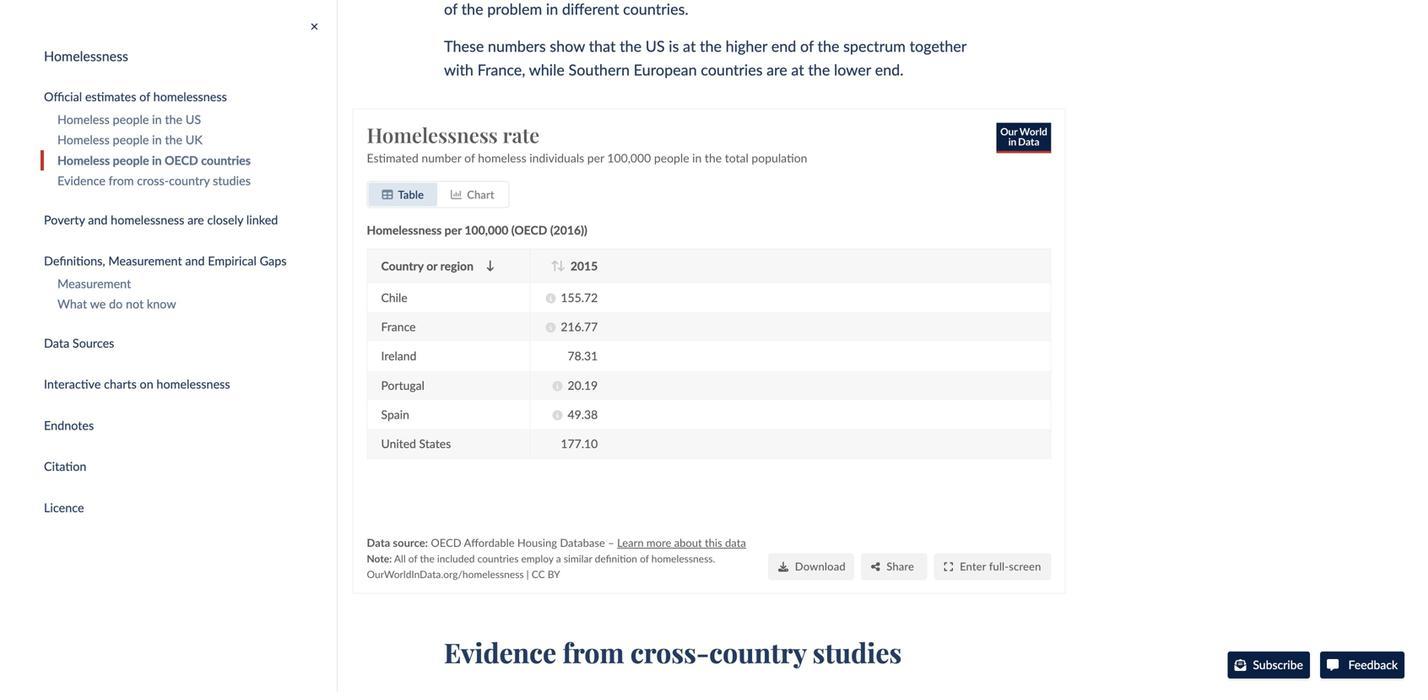 Task type: describe. For each thing, give the bounding box(es) containing it.
download image
[[778, 562, 788, 572]]

155.72
[[561, 290, 598, 305]]

united states
[[381, 437, 451, 451]]

together
[[910, 37, 967, 55]]

1 horizontal spatial oecd
[[431, 536, 461, 550]]

message image
[[1327, 659, 1339, 671]]

chart link
[[437, 183, 508, 206]]

with
[[444, 60, 474, 79]]

table
[[398, 188, 424, 201]]

a
[[556, 553, 561, 565]]

of inside official estimates of homelessness homeless people in the us homeless people in the uk homeless people in oecd countries evidence from cross-country studies
[[139, 90, 150, 104]]

number
[[422, 151, 461, 165]]

share button
[[861, 554, 927, 581]]

included
[[437, 553, 475, 565]]

homelessness for on
[[157, 377, 230, 391]]

enter full-screen
[[960, 560, 1041, 574]]

official
[[44, 90, 82, 104]]

the left lower
[[808, 60, 830, 79]]

these
[[444, 37, 484, 55]]

the down the official estimates of homelessness link
[[165, 112, 182, 127]]

chile
[[381, 290, 408, 305]]

source:
[[393, 536, 428, 550]]

ourworldindata.org/homelessness
[[367, 568, 524, 580]]

in left "uk"
[[152, 133, 162, 147]]

of inside homelessness rate estimated number of homeless individuals per 100,000 people in the total population
[[464, 151, 475, 165]]

ourworldindata.org/homelessness | cc by
[[367, 568, 560, 580]]

enter
[[960, 560, 986, 574]]

ourworldindata.org/homelessness link
[[367, 568, 524, 580]]

uk
[[186, 133, 203, 147]]

data
[[725, 536, 746, 550]]

chart column image
[[451, 189, 462, 200]]

in down the official estimates of homelessness link
[[152, 112, 162, 127]]

learn more about this data link
[[617, 536, 746, 550]]

note: all of the included countries employ a similar definition of homelessness.
[[367, 553, 715, 565]]

endnotes
[[44, 418, 94, 433]]

per inside homelessness rate estimated number of homeless individuals per 100,000 people in the total population
[[587, 151, 604, 165]]

on
[[140, 377, 153, 391]]

definitions, measurement and empirical gaps measurement what we do not know
[[44, 254, 287, 311]]

envelope open text image
[[1235, 659, 1246, 671]]

know
[[147, 297, 176, 311]]

similar
[[564, 553, 592, 565]]

or
[[426, 259, 437, 273]]

ireland
[[381, 349, 417, 363]]

estimates
[[85, 90, 136, 104]]

higher
[[726, 37, 767, 55]]

linked
[[246, 213, 278, 227]]

arrow up long image
[[551, 261, 559, 271]]

endnotes link
[[27, 414, 337, 438]]

the left "uk"
[[165, 133, 182, 147]]

countries inside official estimates of homelessness homeless people in the us homeless people in the uk homeless people in oecd countries evidence from cross-country studies
[[201, 153, 251, 168]]

official estimates of homelessness link
[[27, 85, 337, 109]]

(2016))
[[550, 223, 587, 237]]

countries inside these numbers show that the us is at the higher end of the spectrum together with france, while southern european countries are at the lower end.
[[701, 60, 763, 79]]

charts
[[104, 377, 137, 391]]

citation link
[[27, 455, 337, 479]]

studies inside official estimates of homelessness homeless people in the us homeless people in the uk homeless people in oecd countries evidence from cross-country studies
[[213, 174, 251, 188]]

sources
[[73, 336, 114, 350]]

2 homeless from the top
[[57, 133, 110, 147]]

interactive charts on homelessness link
[[27, 372, 337, 397]]

individuals
[[530, 151, 584, 165]]

homelessness for of
[[153, 90, 227, 104]]

we
[[90, 297, 106, 311]]

closely
[[207, 213, 243, 227]]

these numbers show that the us is at the higher end of the spectrum together with france, while southern european countries are at the lower end.
[[444, 37, 967, 79]]

are inside these numbers show that the us is at the higher end of the spectrum together with france, while southern european countries are at the lower end.
[[767, 60, 787, 79]]

gaps
[[260, 254, 287, 268]]

the inside homelessness rate estimated number of homeless individuals per 100,000 people in the total population
[[705, 151, 722, 165]]

country
[[381, 259, 424, 273]]

us inside official estimates of homelessness homeless people in the us homeless people in the uk homeless people in oecd countries evidence from cross-country studies
[[186, 112, 201, 127]]

homelessness link
[[27, 44, 337, 68]]

european
[[634, 60, 697, 79]]

oecd inside official estimates of homelessness homeless people in the us homeless people in the uk homeless people in oecd countries evidence from cross-country studies
[[165, 153, 198, 168]]

spectrum
[[843, 37, 906, 55]]

housing
[[517, 536, 557, 550]]

2015
[[571, 259, 598, 273]]

100,000 inside homelessness rate estimated number of homeless individuals per 100,000 people in the total population
[[607, 151, 651, 165]]

what
[[57, 297, 87, 311]]

do
[[109, 297, 123, 311]]

0 vertical spatial homelessness
[[44, 48, 128, 64]]

expand image
[[944, 562, 953, 572]]

definitions, measurement and empirical gaps link
[[27, 249, 337, 273]]

not
[[126, 297, 144, 311]]

78.31
[[568, 349, 598, 363]]

employ
[[521, 553, 554, 565]]

database
[[560, 536, 605, 550]]

and inside definitions, measurement and empirical gaps measurement what we do not know
[[185, 254, 205, 268]]

cc
[[532, 568, 545, 580]]

of down learn in the bottom left of the page
[[640, 553, 649, 565]]

people inside homelessness rate estimated number of homeless individuals per 100,000 people in the total population
[[654, 151, 689, 165]]

1 horizontal spatial cross-
[[631, 635, 709, 670]]

homelessness per 100,000 (oecd (2016))
[[367, 223, 587, 237]]

1 horizontal spatial country
[[709, 635, 806, 670]]

download
[[795, 560, 846, 574]]

numbers
[[488, 37, 546, 55]]

total
[[725, 151, 749, 165]]

poverty
[[44, 213, 85, 227]]

homelessness inside 'link'
[[111, 213, 184, 227]]

interactive charts on homelessness
[[44, 377, 230, 391]]

share nodes image
[[871, 562, 880, 572]]

–
[[608, 536, 614, 550]]

0 horizontal spatial per
[[445, 223, 462, 237]]

0 horizontal spatial 100,000
[[465, 223, 509, 237]]

in inside homelessness rate estimated number of homeless individuals per 100,000 people in the total population
[[692, 151, 702, 165]]

are inside the poverty and homelessness are closely linked 'link'
[[187, 213, 204, 227]]

definition
[[595, 553, 637, 565]]

show
[[550, 37, 585, 55]]

the right that
[[620, 37, 642, 55]]

data for data source: oecd affordable housing database – learn more about this data
[[367, 536, 390, 550]]

homelessness rate link
[[367, 121, 540, 148]]



Task type: vqa. For each thing, say whether or not it's contained in the screenshot.
articles
no



Task type: locate. For each thing, give the bounding box(es) containing it.
homelessness up "number" on the left top of the page
[[367, 121, 498, 148]]

data left sources
[[44, 336, 69, 350]]

the left higher
[[700, 37, 722, 55]]

united
[[381, 437, 416, 451]]

of right end
[[800, 37, 814, 55]]

1 vertical spatial evidence
[[444, 635, 556, 670]]

0 vertical spatial 100,000
[[607, 151, 651, 165]]

more
[[647, 536, 671, 550]]

are
[[767, 60, 787, 79], [187, 213, 204, 227]]

1 vertical spatial 100,000
[[465, 223, 509, 237]]

enter full-screen button
[[934, 554, 1051, 581]]

0 vertical spatial evidence
[[57, 174, 105, 188]]

homelessness up definitions, measurement and empirical gaps link at the left of the page
[[111, 213, 184, 227]]

are down end
[[767, 60, 787, 79]]

oecd up the 'included'
[[431, 536, 461, 550]]

homelessness inside homelessness rate estimated number of homeless individuals per 100,000 people in the total population
[[367, 121, 498, 148]]

0 horizontal spatial at
[[683, 37, 696, 55]]

1 vertical spatial us
[[186, 112, 201, 127]]

homelessness inside official estimates of homelessness homeless people in the us homeless people in the uk homeless people in oecd countries evidence from cross-country studies
[[153, 90, 227, 104]]

measurement
[[108, 254, 182, 268], [57, 276, 131, 291]]

homelessness rate estimated number of homeless individuals per 100,000 people in the total population
[[367, 121, 807, 165]]

table link
[[368, 183, 437, 206]]

2 vertical spatial homelessness
[[367, 223, 442, 237]]

2 vertical spatial countries
[[477, 553, 519, 565]]

2 arrow down long image from the left
[[557, 261, 565, 271]]

licence link
[[27, 496, 337, 520]]

by
[[548, 568, 560, 580]]

circle info image for 20.19
[[553, 381, 563, 391]]

1 horizontal spatial us
[[646, 37, 665, 55]]

1 vertical spatial country
[[709, 635, 806, 670]]

1 horizontal spatial from
[[563, 635, 624, 670]]

1 horizontal spatial arrow down long image
[[557, 261, 565, 271]]

3 homeless from the top
[[57, 153, 110, 168]]

1 vertical spatial data
[[367, 536, 390, 550]]

circle info image left the 20.19
[[553, 381, 563, 391]]

while
[[529, 60, 565, 79]]

homelessness down data sources link
[[157, 377, 230, 391]]

note:
[[367, 553, 392, 565]]

0 horizontal spatial studies
[[213, 174, 251, 188]]

0 horizontal spatial and
[[88, 213, 108, 227]]

poverty and homelessness are closely linked link
[[27, 208, 337, 232]]

1 homeless from the top
[[57, 112, 110, 127]]

0 vertical spatial country
[[169, 174, 210, 188]]

affordable
[[464, 536, 515, 550]]

(oecd
[[511, 223, 547, 237]]

circle info image for 49.38
[[553, 410, 563, 420]]

are left closely on the left top
[[187, 213, 204, 227]]

about
[[674, 536, 702, 550]]

1 vertical spatial circle info image
[[553, 410, 563, 420]]

rate
[[503, 121, 540, 148]]

circle info image for 216.77
[[546, 323, 556, 333]]

in
[[152, 112, 162, 127], [152, 133, 162, 147], [692, 151, 702, 165], [152, 153, 162, 168]]

countries down affordable
[[477, 553, 519, 565]]

population
[[752, 151, 807, 165]]

per down chart column icon
[[445, 223, 462, 237]]

arrow down long image
[[486, 261, 495, 271], [557, 261, 565, 271]]

2 vertical spatial homeless
[[57, 153, 110, 168]]

1 vertical spatial homelessness
[[111, 213, 184, 227]]

citation
[[44, 459, 87, 474]]

all
[[394, 553, 406, 565]]

of right the all
[[408, 553, 417, 565]]

1 vertical spatial studies
[[813, 635, 902, 670]]

0 vertical spatial circle info image
[[546, 323, 556, 333]]

homeless people in the us link
[[41, 109, 337, 130]]

oecd
[[165, 153, 198, 168], [431, 536, 461, 550]]

of right "number" on the left top of the page
[[464, 151, 475, 165]]

homeless people in the uk link
[[41, 130, 337, 150]]

216.77
[[561, 320, 598, 334]]

definitions,
[[44, 254, 105, 268]]

evidence inside official estimates of homelessness homeless people in the us homeless people in the uk homeless people in oecd countries evidence from cross-country studies
[[57, 174, 105, 188]]

cc by link
[[532, 568, 560, 580]]

circle info image left 216.77
[[546, 323, 556, 333]]

from inside official estimates of homelessness homeless people in the us homeless people in the uk homeless people in oecd countries evidence from cross-country studies
[[109, 174, 134, 188]]

this
[[705, 536, 722, 550]]

0 vertical spatial oecd
[[165, 153, 198, 168]]

and right poverty
[[88, 213, 108, 227]]

in down "homeless people in the uk" link
[[152, 153, 162, 168]]

arrow down long image right region
[[486, 261, 495, 271]]

circle info image
[[546, 323, 556, 333], [553, 381, 563, 391]]

us up "uk"
[[186, 112, 201, 127]]

0 horizontal spatial evidence
[[57, 174, 105, 188]]

0 vertical spatial and
[[88, 213, 108, 227]]

us left is
[[646, 37, 665, 55]]

interactive
[[44, 377, 101, 391]]

100,000 down chart
[[465, 223, 509, 237]]

end
[[771, 37, 796, 55]]

oecd down "homeless people in the uk" link
[[165, 153, 198, 168]]

1 vertical spatial homeless
[[57, 133, 110, 147]]

states
[[419, 437, 451, 451]]

homeless
[[478, 151, 527, 165]]

the left total
[[705, 151, 722, 165]]

0 vertical spatial per
[[587, 151, 604, 165]]

in left total
[[692, 151, 702, 165]]

1 vertical spatial and
[[185, 254, 205, 268]]

people
[[113, 112, 149, 127], [113, 133, 149, 147], [654, 151, 689, 165], [113, 153, 149, 168]]

0 horizontal spatial from
[[109, 174, 134, 188]]

1 vertical spatial measurement
[[57, 276, 131, 291]]

and inside 'link'
[[88, 213, 108, 227]]

cross- inside official estimates of homelessness homeless people in the us homeless people in the uk homeless people in oecd countries evidence from cross-country studies
[[137, 174, 169, 188]]

the down 'source:'
[[420, 553, 435, 565]]

2 vertical spatial homelessness
[[157, 377, 230, 391]]

of right estimates on the top left of page
[[139, 90, 150, 104]]

0 horizontal spatial country
[[169, 174, 210, 188]]

2 horizontal spatial countries
[[701, 60, 763, 79]]

data for data sources
[[44, 336, 69, 350]]

and
[[88, 213, 108, 227], [185, 254, 205, 268]]

measurement link
[[41, 273, 337, 294]]

0 vertical spatial studies
[[213, 174, 251, 188]]

region
[[440, 259, 474, 273]]

0 horizontal spatial oecd
[[165, 153, 198, 168]]

measurement down poverty and homelessness are closely linked at the left
[[108, 254, 182, 268]]

table image
[[382, 189, 393, 200]]

0 vertical spatial circle info image
[[546, 293, 556, 303]]

1 horizontal spatial data
[[367, 536, 390, 550]]

what we do not know link
[[41, 294, 337, 314]]

homelessness for per
[[367, 223, 442, 237]]

1 vertical spatial circle info image
[[553, 381, 563, 391]]

at right is
[[683, 37, 696, 55]]

0 horizontal spatial countries
[[201, 153, 251, 168]]

1 horizontal spatial are
[[767, 60, 787, 79]]

0 vertical spatial are
[[767, 60, 787, 79]]

20.19
[[568, 378, 598, 393]]

learn
[[617, 536, 644, 550]]

share
[[887, 560, 914, 574]]

1 vertical spatial countries
[[201, 153, 251, 168]]

countries down higher
[[701, 60, 763, 79]]

1 vertical spatial per
[[445, 223, 462, 237]]

homelessness.
[[652, 553, 715, 565]]

data source: oecd affordable housing database – learn more about this data
[[367, 536, 746, 550]]

country
[[169, 174, 210, 188], [709, 635, 806, 670]]

homelessness up homeless people in the us link
[[153, 90, 227, 104]]

0 vertical spatial homelessness
[[153, 90, 227, 104]]

0 horizontal spatial cross-
[[137, 174, 169, 188]]

full-
[[989, 560, 1009, 574]]

lower
[[834, 60, 871, 79]]

0 horizontal spatial us
[[186, 112, 201, 127]]

arrow down long image left 2015
[[557, 261, 565, 271]]

countries
[[701, 60, 763, 79], [201, 153, 251, 168], [477, 553, 519, 565]]

poverty and homelessness are closely linked
[[44, 213, 278, 227]]

spain
[[381, 407, 409, 422]]

1 vertical spatial oecd
[[431, 536, 461, 550]]

countries down "uk"
[[201, 153, 251, 168]]

1 horizontal spatial evidence
[[444, 635, 556, 670]]

evidence down '|'
[[444, 635, 556, 670]]

0 vertical spatial cross-
[[137, 174, 169, 188]]

homeless people in oecd countries link
[[41, 150, 337, 171]]

feedback button
[[1320, 652, 1405, 679]]

0 vertical spatial homeless
[[57, 112, 110, 127]]

0 vertical spatial countries
[[701, 60, 763, 79]]

evidence from cross-country studies
[[444, 635, 902, 670]]

download button
[[768, 554, 854, 581]]

screen
[[1009, 560, 1041, 574]]

portugal
[[381, 378, 425, 393]]

feedback
[[1346, 658, 1398, 672]]

1 vertical spatial from
[[563, 635, 624, 670]]

|
[[527, 568, 529, 580]]

0 horizontal spatial are
[[187, 213, 204, 227]]

measurement up we at the top left
[[57, 276, 131, 291]]

1 vertical spatial are
[[187, 213, 204, 227]]

us
[[646, 37, 665, 55], [186, 112, 201, 127]]

1 vertical spatial homelessness
[[367, 121, 498, 148]]

circle info image left '49.38' at left bottom
[[553, 410, 563, 420]]

circle info image left the '155.72'
[[546, 293, 556, 303]]

1 horizontal spatial countries
[[477, 553, 519, 565]]

the up lower
[[818, 37, 840, 55]]

and up measurement link
[[185, 254, 205, 268]]

licence
[[44, 501, 84, 515]]

chart
[[467, 188, 494, 201]]

us inside these numbers show that the us is at the higher end of the spectrum together with france, while southern european countries are at the lower end.
[[646, 37, 665, 55]]

country or region
[[381, 259, 474, 273]]

homeless
[[57, 112, 110, 127], [57, 133, 110, 147], [57, 153, 110, 168]]

circle info image
[[546, 293, 556, 303], [553, 410, 563, 420]]

0 horizontal spatial arrow down long image
[[486, 261, 495, 271]]

1 horizontal spatial studies
[[813, 635, 902, 670]]

end.
[[875, 60, 904, 79]]

0 vertical spatial from
[[109, 174, 134, 188]]

0 vertical spatial measurement
[[108, 254, 182, 268]]

data sources
[[44, 336, 114, 350]]

close table of contents image
[[311, 22, 318, 32]]

1 horizontal spatial 100,000
[[607, 151, 651, 165]]

of
[[800, 37, 814, 55], [139, 90, 150, 104], [464, 151, 475, 165], [408, 553, 417, 565], [640, 553, 649, 565]]

49.38
[[568, 407, 598, 422]]

0 horizontal spatial data
[[44, 336, 69, 350]]

1 horizontal spatial per
[[587, 151, 604, 165]]

subscribe button
[[1228, 652, 1310, 679]]

evidence from cross-country studies link
[[41, 171, 337, 191]]

at down end
[[791, 60, 804, 79]]

country inside official estimates of homelessness homeless people in the us homeless people in the uk homeless people in oecd countries evidence from cross-country studies
[[169, 174, 210, 188]]

1 vertical spatial at
[[791, 60, 804, 79]]

homelessness up 'official'
[[44, 48, 128, 64]]

homelessness
[[153, 90, 227, 104], [111, 213, 184, 227], [157, 377, 230, 391]]

1 horizontal spatial and
[[185, 254, 205, 268]]

data up note:
[[367, 536, 390, 550]]

0 vertical spatial at
[[683, 37, 696, 55]]

per right individuals
[[587, 151, 604, 165]]

homelessness down the table link
[[367, 223, 442, 237]]

of inside these numbers show that the us is at the higher end of the spectrum together with france, while southern european countries are at the lower end.
[[800, 37, 814, 55]]

1 horizontal spatial at
[[791, 60, 804, 79]]

0 vertical spatial data
[[44, 336, 69, 350]]

1 arrow down long image from the left
[[486, 261, 495, 271]]

1 vertical spatial cross-
[[631, 635, 709, 670]]

homelessness for rate
[[367, 121, 498, 148]]

evidence up poverty
[[57, 174, 105, 188]]

circle info image for 155.72
[[546, 293, 556, 303]]

0 vertical spatial us
[[646, 37, 665, 55]]

100,000 right individuals
[[607, 151, 651, 165]]



